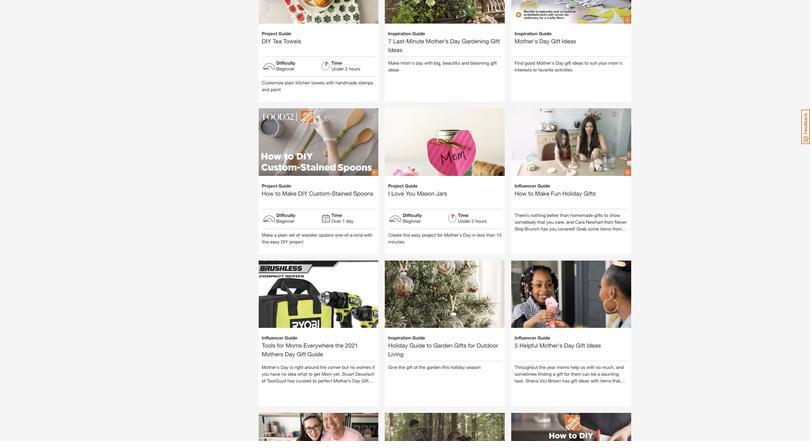 Task type: locate. For each thing, give the bounding box(es) containing it.
0 vertical spatial 2
[[345, 66, 348, 71]]

1 vertical spatial than
[[487, 232, 495, 238]]

how inside project guide how to make diy custom-stained spoons
[[262, 190, 274, 197]]

1 vertical spatial ideas
[[388, 67, 399, 72]]

to inside influencer guide how to make fun holiday gifts
[[528, 190, 534, 197]]

give the gift of the garden this holiday season
[[388, 365, 481, 370]]

2 vertical spatial you
[[262, 372, 269, 377]]

2 horizontal spatial that
[[613, 378, 621, 384]]

gift
[[491, 60, 497, 66], [565, 60, 571, 66], [406, 365, 413, 370], [557, 372, 563, 377], [571, 378, 578, 384]]

holiday up living
[[388, 342, 408, 349]]

0 horizontal spatial that
[[320, 385, 328, 391]]

1 horizontal spatial gifts
[[584, 190, 596, 197]]

1 horizontal spatial in
[[515, 392, 518, 397]]

1 horizontal spatial time under 2 hours
[[458, 212, 487, 224]]

depot
[[549, 233, 561, 238]]

time under 2 hours up the less
[[458, 212, 487, 224]]

2 items from the top
[[600, 378, 611, 384]]

than left "10"
[[487, 232, 495, 238]]

project inside create this easy project for mother's day in less than 10 minutes.
[[422, 232, 436, 238]]

difficulty for you
[[403, 212, 422, 218]]

make inside make mom's day with big, beautiful and blooming gift ideas
[[388, 60, 400, 66]]

influencer up tools
[[262, 335, 284, 341]]

how to make fun holiday gifts image
[[512, 97, 632, 187]]

project guide diy tea towels
[[262, 31, 301, 44]]

brown
[[548, 378, 561, 384]]

1 horizontal spatial help
[[571, 365, 579, 370]]

0 horizontal spatial time under 2 hours
[[332, 60, 360, 71]]

time up over at left
[[332, 212, 342, 218]]

under up handmade
[[332, 66, 344, 71]]

1 vertical spatial in
[[515, 392, 518, 397]]

for inside influencer guide tools for moms everywhere the 2021 mothers day gift guide
[[277, 342, 284, 349]]

moms inside mother's day is right around the corner but no worries if you have no idea what to get mom yet. stuart deustsch of toolguyd has curated to perfect mother's day gift guide for moms everywhere that love to diy.
[[282, 385, 295, 391]]

easy
[[412, 232, 421, 238], [270, 239, 280, 244]]

mom's down minute
[[401, 60, 415, 66]]

0 vertical spatial project
[[422, 232, 436, 238]]

has inside throughout the year moms help us with so much, and sometimes finding a gift for them can be a daunting task. shena vici brown has gift ideas with items that could help make typical tasks a little easier for a mother in your life!
[[563, 378, 570, 384]]

inspiration up good
[[515, 31, 538, 36]]

guide inside inspiration guide mother's day gift ideas
[[539, 31, 552, 36]]

day up activities
[[556, 60, 564, 66]]

2 horizontal spatial diy
[[298, 190, 308, 197]]

1 vertical spatial holiday
[[388, 342, 408, 349]]

1 items from the top
[[601, 226, 611, 231]]

in inside create this easy project for mother's day in less than 10 minutes.
[[472, 232, 476, 238]]

0 horizontal spatial this
[[262, 239, 269, 244]]

your inside there's nothing better than homemade gifts to show somebody that you care, and cara newhart from never skip brunch has you covered! grab some items from your local home depot store and keep reading for some inspiration.
[[515, 233, 524, 238]]

time under 2 hours up handmade
[[332, 60, 360, 71]]

0 vertical spatial than
[[560, 212, 569, 218]]

of right set
[[296, 232, 300, 238]]

inspiration for 7
[[388, 31, 411, 36]]

items inside there's nothing better than homemade gifts to show somebody that you care, and cara newhart from never skip brunch has you covered! grab some items from your local home depot store and keep reading for some inspiration.
[[601, 226, 611, 231]]

with up easier
[[591, 378, 599, 384]]

gifts inside influencer guide how to make fun holiday gifts
[[584, 190, 596, 197]]

0 vertical spatial plain
[[285, 80, 294, 85]]

has up tasks
[[563, 378, 570, 384]]

under for diy tea towels
[[332, 66, 344, 71]]

the left '2021'
[[335, 342, 344, 349]]

1 horizontal spatial mom's
[[609, 60, 622, 66]]

0 vertical spatial moms
[[286, 342, 302, 349]]

0 vertical spatial your
[[598, 60, 607, 66]]

that
[[537, 219, 545, 225], [613, 378, 621, 384], [320, 385, 328, 391]]

with right kind
[[364, 232, 373, 238]]

project
[[262, 31, 277, 36], [262, 183, 277, 188], [388, 183, 404, 188]]

the inside mother's day is right around the corner but no worries if you have no idea what to get mom yet. stuart deustsch of toolguyd has curated to perfect mother's day gift guide for moms everywhere that love to diy.
[[320, 365, 327, 370]]

guide inside influencer guide how to make fun holiday gifts
[[538, 183, 550, 188]]

your inside find good mother's day gift ideas to suit your mom's interests or favorite activities
[[598, 60, 607, 66]]

plain left set
[[278, 232, 288, 238]]

mother's left the less
[[444, 232, 462, 238]]

items down the daunting
[[600, 378, 611, 384]]

guide for project guide i love you mason jars
[[405, 183, 418, 188]]

minute
[[407, 37, 424, 44]]

inspiration guide 7 last-minute mother's day gardening gift ideas
[[388, 31, 500, 53]]

gift down them
[[571, 378, 578, 384]]

10
[[497, 232, 502, 238]]

gardening
[[462, 37, 489, 44]]

no
[[350, 365, 355, 370], [281, 372, 287, 377]]

outdoor
[[477, 342, 498, 349]]

0 horizontal spatial mother's
[[262, 365, 279, 370]]

for inside create this easy project for mother's day in less than 10 minutes.
[[437, 232, 443, 238]]

mother's
[[426, 37, 449, 44], [262, 365, 279, 370], [334, 378, 351, 384]]

store
[[563, 233, 573, 238]]

0 vertical spatial items
[[601, 226, 611, 231]]

inspiration up living
[[388, 335, 411, 341]]

with left big,
[[425, 60, 433, 66]]

how inside influencer guide how to make fun holiday gifts
[[515, 190, 527, 197]]

1 vertical spatial no
[[281, 372, 287, 377]]

0 horizontal spatial 2
[[345, 66, 348, 71]]

1 horizontal spatial of
[[296, 232, 300, 238]]

holiday
[[563, 190, 582, 197], [388, 342, 408, 349]]

2 vertical spatial your
[[520, 392, 529, 397]]

ideas up so
[[587, 342, 601, 349]]

to inside project guide how to make diy custom-stained spoons
[[275, 190, 281, 197]]

1 horizontal spatial holiday
[[563, 190, 582, 197]]

mom's inside make mom's day with big, beautiful and blooming gift ideas
[[401, 60, 415, 66]]

guide inside influencer guide 5 helpful mother's day gift ideas
[[538, 335, 550, 341]]

0 vertical spatial that
[[537, 219, 545, 225]]

make down 7
[[388, 60, 400, 66]]

project for diy
[[262, 31, 277, 36]]

make left fun
[[535, 190, 550, 197]]

has up home in the right of the page
[[541, 226, 548, 231]]

gift down deustsch in the bottom left of the page
[[362, 378, 369, 384]]

to
[[585, 60, 589, 66], [275, 190, 281, 197], [528, 190, 534, 197], [604, 212, 608, 218], [427, 342, 432, 349], [309, 372, 313, 377], [313, 378, 317, 384], [339, 385, 343, 391]]

help down shena
[[527, 385, 536, 391]]

everywhere
[[296, 385, 319, 391]]

no right but
[[350, 365, 355, 370]]

customize plain kitchen towels with handmade stamps and paint
[[262, 80, 373, 92]]

influencer guide 5 helpful mother's day gift ideas
[[515, 335, 601, 349]]

no left the idea
[[281, 372, 287, 377]]

project guide i love you mason jars
[[388, 183, 447, 197]]

mother's inside inspiration guide mother's day gift ideas
[[515, 37, 538, 44]]

beginner up set
[[276, 218, 295, 224]]

influencer for helpful
[[515, 335, 536, 341]]

0 horizontal spatial than
[[487, 232, 495, 238]]

skip
[[515, 226, 524, 231]]

time under 2 hours
[[332, 60, 360, 71], [458, 212, 487, 224]]

0 vertical spatial holiday
[[563, 190, 582, 197]]

mother's up the favorite
[[537, 60, 555, 66]]

1 horizontal spatial diy
[[281, 239, 288, 244]]

1 horizontal spatial no
[[350, 365, 355, 370]]

1 horizontal spatial ideas
[[562, 37, 576, 44]]

influencer inside influencer guide tools for moms everywhere the 2021 mothers day gift guide
[[262, 335, 284, 341]]

ideas up little
[[579, 378, 590, 384]]

with right towels
[[326, 80, 334, 85]]

guide for project guide diy tea towels
[[279, 31, 291, 36]]

time
[[332, 60, 342, 66], [332, 212, 342, 218], [458, 212, 469, 218]]

day up 'moms'
[[564, 342, 574, 349]]

beginner for you
[[403, 218, 421, 224]]

ideas inside find good mother's day gift ideas to suit your mom's interests or favorite activities
[[573, 60, 583, 66]]

finding
[[538, 372, 552, 377]]

custom-
[[309, 190, 332, 197]]

2 vertical spatial diy
[[281, 239, 288, 244]]

perfect
[[318, 378, 332, 384]]

1 vertical spatial you
[[549, 226, 557, 231]]

kind
[[354, 232, 363, 238]]

guide inside project guide diy tea towels
[[279, 31, 291, 36]]

difficulty up set
[[276, 212, 295, 218]]

day inside time over 1 day
[[346, 218, 354, 224]]

1 mom's from the left
[[401, 60, 415, 66]]

inspiration inside inspiration guide holiday guide to garden gifts for outdoor living
[[388, 335, 411, 341]]

throughout
[[515, 365, 538, 370]]

of left garden
[[414, 365, 418, 370]]

ideas up find good mother's day gift ideas to suit your mom's interests or favorite activities
[[562, 37, 576, 44]]

tea
[[273, 37, 282, 44]]

blooming
[[470, 60, 489, 66]]

0 horizontal spatial ideas
[[388, 46, 402, 53]]

ideas inside make mom's day with big, beautiful and blooming gift ideas
[[388, 67, 399, 72]]

day inside make mom's day with big, beautiful and blooming gift ideas
[[416, 60, 423, 66]]

1 vertical spatial your
[[515, 233, 524, 238]]

1 vertical spatial 2
[[472, 218, 474, 224]]

gift down 'moms'
[[557, 372, 563, 377]]

activities
[[555, 67, 573, 72]]

you
[[406, 190, 415, 197]]

easy inside make a plain set of wooden spoons one-of-a-kind with this easy diy project
[[270, 239, 280, 244]]

and right beautiful
[[462, 60, 469, 66]]

that up mother
[[613, 378, 621, 384]]

a right "be"
[[598, 372, 600, 377]]

tools
[[262, 342, 275, 349]]

brunch
[[525, 226, 540, 231]]

1 vertical spatial gifts
[[454, 342, 467, 349]]

1 vertical spatial help
[[527, 385, 536, 391]]

and inside make mom's day with big, beautiful and blooming gift ideas
[[462, 60, 469, 66]]

guide for project guide how to make diy custom-stained spoons
[[279, 183, 291, 188]]

plain inside customize plain kitchen towels with handmade stamps and paint
[[285, 80, 294, 85]]

your down could
[[520, 392, 529, 397]]

day left the less
[[463, 232, 471, 238]]

0 vertical spatial this
[[403, 232, 410, 238]]

2 horizontal spatial this
[[442, 365, 449, 370]]

0 horizontal spatial hours
[[349, 66, 360, 71]]

a left little
[[576, 385, 579, 391]]

i
[[388, 190, 390, 197]]

project guide how to make diy custom-stained spoons
[[262, 183, 374, 197]]

1 horizontal spatial mother's
[[334, 378, 351, 384]]

day inside inspiration guide mother's day gift ideas
[[540, 37, 550, 44]]

1 horizontal spatial under
[[458, 218, 470, 224]]

items up reading
[[601, 226, 611, 231]]

0 horizontal spatial no
[[281, 372, 287, 377]]

gift up us
[[576, 342, 585, 349]]

handmade
[[336, 80, 357, 85]]

your down skip
[[515, 233, 524, 238]]

hours
[[349, 66, 360, 71], [476, 218, 487, 224]]

1 horizontal spatial than
[[560, 212, 569, 218]]

plain left the kitchen
[[285, 80, 294, 85]]

moms up is
[[286, 342, 302, 349]]

guide inside inspiration guide 7 last-minute mother's day gardening gift ideas
[[413, 31, 425, 36]]

influencer inside influencer guide 5 helpful mother's day gift ideas
[[515, 335, 536, 341]]

than inside create this easy project for mother's day in less than 10 minutes.
[[487, 232, 495, 238]]

and down customize
[[262, 87, 270, 92]]

1 horizontal spatial some
[[588, 226, 599, 231]]

that down the perfect
[[320, 385, 328, 391]]

difficulty beginner up customize
[[276, 60, 295, 71]]

under up create this easy project for mother's day in less than 10 minutes.
[[458, 218, 470, 224]]

1 vertical spatial day
[[346, 218, 354, 224]]

plain inside make a plain set of wooden spoons one-of-a-kind with this easy diy project
[[278, 232, 288, 238]]

1 how from the left
[[262, 190, 274, 197]]

0 horizontal spatial under
[[332, 66, 344, 71]]

day up is
[[285, 351, 295, 358]]

make inside influencer guide how to make fun holiday gifts
[[535, 190, 550, 197]]

items
[[601, 226, 611, 231], [600, 378, 611, 384]]

i love you mason jars image
[[385, 97, 505, 217]]

1 vertical spatial this
[[262, 239, 269, 244]]

inspiration inside inspiration guide 7 last-minute mother's day gardening gift ideas
[[388, 31, 411, 36]]

0 horizontal spatial day
[[346, 218, 354, 224]]

hours up handmade
[[349, 66, 360, 71]]

gift right gardening at the right top of the page
[[491, 37, 500, 44]]

inspiration guide holiday guide to garden gifts for outdoor living
[[388, 335, 498, 358]]

be
[[591, 372, 596, 377]]

fun
[[551, 190, 561, 197]]

set
[[289, 232, 295, 238]]

how to make diy custom-stained spoons image
[[259, 97, 379, 187]]

time for diy tea towels
[[332, 60, 342, 66]]

2 vertical spatial ideas
[[587, 342, 601, 349]]

0 vertical spatial of
[[296, 232, 300, 238]]

help
[[571, 365, 579, 370], [527, 385, 536, 391]]

what
[[298, 372, 307, 377]]

deustsch
[[356, 372, 375, 377]]

diy tea towels image
[[259, 0, 379, 65]]

there's
[[515, 212, 529, 218]]

1 vertical spatial hours
[[476, 218, 487, 224]]

ideas down 7
[[388, 67, 399, 72]]

with inside make mom's day with big, beautiful and blooming gift ideas
[[425, 60, 433, 66]]

0 horizontal spatial has
[[288, 378, 295, 384]]

stuart
[[342, 372, 354, 377]]

mom's right suit
[[609, 60, 622, 66]]

mother's up have
[[262, 365, 279, 370]]

1 vertical spatial that
[[613, 378, 621, 384]]

0 vertical spatial under
[[332, 66, 344, 71]]

2
[[345, 66, 348, 71], [472, 218, 474, 224]]

difficulty beginner down the you
[[403, 212, 422, 224]]

ideas inside throughout the year moms help us with so much, and sometimes finding a gift for them can be a daunting task. shena vici brown has gift ideas with items that could help make typical tasks a little easier for a mother in your life!
[[579, 378, 590, 384]]

2021
[[345, 342, 358, 349]]

2 vertical spatial ideas
[[579, 378, 590, 384]]

0 vertical spatial time under 2 hours
[[332, 60, 360, 71]]

inspiration guide mother's day gift ideas
[[515, 31, 576, 44]]

to inside there's nothing better than homemade gifts to show somebody that you care, and cara newhart from never skip brunch has you covered! grab some items from your local home depot store and keep reading for some inspiration.
[[604, 212, 608, 218]]

hours up the less
[[476, 218, 487, 224]]

guide for inspiration guide 7 last-minute mother's day gardening gift ideas
[[413, 31, 425, 36]]

gifts inside inspiration guide holiday guide to garden gifts for outdoor living
[[454, 342, 467, 349]]

mother's down "yet."
[[334, 378, 351, 384]]

your inside throughout the year moms help us with so much, and sometimes finding a gift for them can be a daunting task. shena vici brown has gift ideas with items that could help make typical tasks a little easier for a mother in your life!
[[520, 392, 529, 397]]

holiday guide to garden gifts for outdoor living image
[[385, 250, 505, 370]]

moms inside influencer guide tools for moms everywhere the 2021 mothers day gift guide
[[286, 342, 302, 349]]

help up them
[[571, 365, 579, 370]]

has down the idea
[[288, 378, 295, 384]]

project inside project guide diy tea towels
[[262, 31, 277, 36]]

0 vertical spatial gifts
[[584, 190, 596, 197]]

for
[[437, 232, 443, 238], [611, 233, 616, 238], [277, 342, 284, 349], [468, 342, 475, 349], [565, 372, 570, 377], [275, 385, 281, 391], [603, 385, 608, 391]]

project inside project guide how to make diy custom-stained spoons
[[262, 183, 277, 188]]

paint
[[271, 87, 281, 92]]

1 vertical spatial under
[[458, 218, 470, 224]]

big,
[[434, 60, 442, 66]]

last-
[[393, 37, 407, 44]]

0 vertical spatial help
[[571, 365, 579, 370]]

0 horizontal spatial how
[[262, 190, 274, 197]]

for inside mother's day is right around the corner but no worries if you have no idea what to get mom yet. stuart deustsch of toolguyd has curated to perfect mother's day gift guide for moms everywhere that love to diy.
[[275, 385, 281, 391]]

1 vertical spatial mother's
[[262, 365, 279, 370]]

moms
[[557, 365, 570, 370]]

of left "toolguyd"
[[262, 378, 266, 384]]

0 horizontal spatial of
[[262, 378, 266, 384]]

2 how from the left
[[515, 190, 527, 197]]

guide inside project guide how to make diy custom-stained spoons
[[279, 183, 291, 188]]

guide
[[279, 31, 291, 36], [413, 31, 425, 36], [539, 31, 552, 36], [279, 183, 291, 188], [405, 183, 418, 188], [538, 183, 550, 188], [285, 335, 297, 341], [413, 335, 425, 341], [538, 335, 550, 341], [410, 342, 425, 349], [308, 351, 323, 358], [262, 385, 274, 391]]

beginner for towels
[[276, 66, 295, 71]]

1 horizontal spatial project
[[422, 232, 436, 238]]

day left gardening at the right top of the page
[[450, 37, 460, 44]]

1 vertical spatial ideas
[[388, 46, 402, 53]]

day up the favorite
[[540, 37, 550, 44]]

homemade
[[570, 212, 593, 218]]

influencer inside influencer guide how to make fun holiday gifts
[[515, 183, 536, 188]]

project
[[422, 232, 436, 238], [290, 239, 304, 244]]

mother's up good
[[515, 37, 538, 44]]

difficulty down towels
[[276, 60, 295, 66]]

worries
[[356, 365, 371, 370]]

make left custom-
[[282, 190, 297, 197]]

day left is
[[281, 365, 289, 370]]

and right much,
[[616, 365, 624, 370]]

0 horizontal spatial help
[[527, 385, 536, 391]]

over
[[332, 218, 341, 224]]

1 horizontal spatial hours
[[476, 218, 487, 224]]

ideas left suit
[[573, 60, 583, 66]]

time up handmade
[[332, 60, 342, 66]]

a inside make a plain set of wooden spoons one-of-a-kind with this easy diy project
[[274, 232, 277, 238]]

1 horizontal spatial how
[[515, 190, 527, 197]]

the up "mom" on the bottom of the page
[[320, 365, 327, 370]]

this
[[403, 232, 410, 238], [262, 239, 269, 244], [442, 365, 449, 370]]

day left big,
[[416, 60, 423, 66]]

living
[[388, 351, 404, 358]]

inspiration inside inspiration guide mother's day gift ideas
[[515, 31, 538, 36]]

holiday right fun
[[563, 190, 582, 197]]

0 vertical spatial ideas
[[562, 37, 576, 44]]

give
[[388, 365, 398, 370]]

has inside there's nothing better than homemade gifts to show somebody that you care, and cara newhart from never skip brunch has you covered! grab some items from your local home depot store and keep reading for some inspiration.
[[541, 226, 548, 231]]

towels
[[312, 80, 325, 85]]

in down could
[[515, 392, 518, 397]]

1 horizontal spatial this
[[403, 232, 410, 238]]

has inside mother's day is right around the corner but no worries if you have no idea what to get mom yet. stuart deustsch of toolguyd has curated to perfect mother's day gift guide for moms everywhere that love to diy.
[[288, 378, 295, 384]]

your right suit
[[598, 60, 607, 66]]

get
[[314, 372, 320, 377]]

1 vertical spatial items
[[600, 378, 611, 384]]

spoons
[[319, 232, 334, 238]]

the up finding
[[539, 365, 546, 370]]

1 vertical spatial time under 2 hours
[[458, 212, 487, 224]]

of inside make a plain set of wooden spoons one-of-a-kind with this easy diy project
[[296, 232, 300, 238]]

shena
[[526, 378, 539, 384]]

0 vertical spatial day
[[416, 60, 423, 66]]

0 vertical spatial diy
[[262, 37, 271, 44]]

than up "care," on the right of the page
[[560, 212, 569, 218]]

1 horizontal spatial has
[[541, 226, 548, 231]]

beginner
[[276, 66, 295, 71], [276, 218, 295, 224], [403, 218, 421, 224]]

beginner up customize
[[276, 66, 295, 71]]

of-
[[345, 232, 350, 238]]

1 vertical spatial diy
[[298, 190, 308, 197]]

2 horizontal spatial ideas
[[587, 342, 601, 349]]

inspiration up last-
[[388, 31, 411, 36]]

0 vertical spatial mother's
[[426, 37, 449, 44]]

influencer up "there's"
[[515, 183, 536, 188]]

1 horizontal spatial 2
[[472, 218, 474, 224]]

vici
[[540, 378, 547, 384]]

time for i love you mason jars
[[458, 212, 469, 218]]

project for i
[[388, 183, 404, 188]]

make inside make a plain set of wooden spoons one-of-a-kind with this easy diy project
[[262, 232, 273, 238]]

some
[[588, 226, 599, 231], [515, 240, 526, 245]]

you left have
[[262, 372, 269, 377]]

2 horizontal spatial mother's
[[426, 37, 449, 44]]

you down "better"
[[547, 219, 554, 225]]

1 horizontal spatial easy
[[412, 232, 421, 238]]

better
[[547, 212, 559, 218]]

1 vertical spatial of
[[414, 365, 418, 370]]

that down nothing
[[537, 219, 545, 225]]

day right 1
[[346, 218, 354, 224]]

influencer up helpful
[[515, 335, 536, 341]]

some down newhart
[[588, 226, 599, 231]]

home
[[536, 233, 548, 238]]

1 vertical spatial plain
[[278, 232, 288, 238]]

the inside throughout the year moms help us with so much, and sometimes finding a gift for them can be a daunting task. shena vici brown has gift ideas with items that could help make typical tasks a little easier for a mother in your life!
[[539, 365, 546, 370]]

hours for i love you mason jars
[[476, 218, 487, 224]]

difficulty beginner up set
[[276, 212, 295, 224]]

0 horizontal spatial holiday
[[388, 342, 408, 349]]

ideas down last-
[[388, 46, 402, 53]]

newhart
[[586, 219, 603, 225]]

0 vertical spatial hours
[[349, 66, 360, 71]]

0 horizontal spatial mom's
[[401, 60, 415, 66]]

you
[[547, 219, 554, 225], [549, 226, 557, 231], [262, 372, 269, 377]]

guide inside project guide i love you mason jars
[[405, 183, 418, 188]]

2 vertical spatial of
[[262, 378, 266, 384]]

1 vertical spatial easy
[[270, 239, 280, 244]]

0 vertical spatial easy
[[412, 232, 421, 238]]

beautiful
[[443, 60, 460, 66]]

helpful
[[520, 342, 538, 349]]

2 mom's from the left
[[609, 60, 622, 66]]

than
[[560, 212, 569, 218], [487, 232, 495, 238]]

in
[[472, 232, 476, 238], [515, 392, 518, 397]]

curated
[[296, 378, 311, 384]]

a left set
[[274, 232, 277, 238]]

and inside throughout the year moms help us with so much, and sometimes finding a gift for them can be a daunting task. shena vici brown has gift ideas with items that could help make typical tasks a little easier for a mother in your life!
[[616, 365, 624, 370]]

make mom's day with big, beautiful and blooming gift ideas
[[388, 60, 497, 72]]

mom
[[322, 372, 332, 377]]

1 vertical spatial from
[[613, 226, 622, 231]]

tasks
[[564, 385, 575, 391]]

day
[[416, 60, 423, 66], [346, 218, 354, 224]]

moms down "toolguyd"
[[282, 385, 295, 391]]



Task type: vqa. For each thing, say whether or not it's contained in the screenshot.
FARM
no



Task type: describe. For each thing, give the bounding box(es) containing it.
ideas inside inspiration guide mother's day gift ideas
[[562, 37, 576, 44]]

the inside influencer guide tools for moms everywhere the 2021 mothers day gift guide
[[335, 342, 344, 349]]

throughout the year moms help us with so much, and sometimes finding a gift for them can be a daunting task. shena vici brown has gift ideas with items that could help make typical tasks a little easier for a mother in your life!
[[515, 365, 627, 397]]

a left mother
[[609, 385, 612, 391]]

easier
[[589, 385, 601, 391]]

to inside inspiration guide holiday guide to garden gifts for outdoor living
[[427, 342, 432, 349]]

them
[[571, 372, 581, 377]]

idea
[[288, 372, 296, 377]]

guide inside mother's day is right around the corner but no worries if you have no idea what to get mom yet. stuart deustsch of toolguyd has curated to perfect mother's day gift guide for moms everywhere that love to diy.
[[262, 385, 274, 391]]

mother's inside inspiration guide 7 last-minute mother's day gardening gift ideas
[[426, 37, 449, 44]]

of inside mother's day is right around the corner but no worries if you have no idea what to get mom yet. stuart deustsch of toolguyd has curated to perfect mother's day gift guide for moms everywhere that love to diy.
[[262, 378, 266, 384]]

mother's inside find good mother's day gift ideas to suit your mom's interests or favorite activities
[[537, 60, 555, 66]]

0 vertical spatial from
[[605, 219, 614, 225]]

interests
[[515, 67, 532, 72]]

love
[[391, 190, 404, 197]]

influencer for for
[[262, 335, 284, 341]]

7
[[388, 37, 392, 44]]

a up brown
[[553, 372, 556, 377]]

garden
[[427, 365, 441, 370]]

guide for influencer guide 5 helpful mother's day gift ideas
[[538, 335, 550, 341]]

stamps
[[358, 80, 373, 85]]

less
[[477, 232, 485, 238]]

task.
[[515, 378, 525, 384]]

corner
[[328, 365, 341, 370]]

gift inside mother's day is right around the corner but no worries if you have no idea what to get mom yet. stuart deustsch of toolguyd has curated to perfect mother's day gift guide for moms everywhere that love to diy.
[[362, 378, 369, 384]]

make a plain set of wooden spoons one-of-a-kind with this easy diy project
[[262, 232, 373, 244]]

for inside there's nothing better than homemade gifts to show somebody that you care, and cara newhart from never skip brunch has you covered! grab some items from your local home depot store and keep reading for some inspiration.
[[611, 233, 616, 238]]

can
[[583, 372, 590, 377]]

everywhere
[[304, 342, 334, 349]]

that inside there's nothing better than homemade gifts to show somebody that you care, and cara newhart from never skip brunch has you covered! grab some items from your local home depot store and keep reading for some inspiration.
[[537, 219, 545, 225]]

difficulty for towels
[[276, 60, 295, 66]]

one-
[[335, 232, 345, 238]]

day inside find good mother's day gift ideas to suit your mom's interests or favorite activities
[[556, 60, 564, 66]]

care,
[[555, 219, 565, 225]]

mother
[[613, 385, 627, 391]]

guide for influencer guide tools for moms everywhere the 2021 mothers day gift guide
[[285, 335, 297, 341]]

mother's inside create this easy project for mother's day in less than 10 minutes.
[[444, 232, 462, 238]]

in inside throughout the year moms help us with so much, and sometimes finding a gift for them can be a daunting task. shena vici brown has gift ideas with items that could help make typical tasks a little easier for a mother in your life!
[[515, 392, 518, 397]]

than inside there's nothing better than homemade gifts to show somebody that you care, and cara newhart from never skip brunch has you covered! grab some items from your local home depot store and keep reading for some inspiration.
[[560, 212, 569, 218]]

you inside mother's day is right around the corner but no worries if you have no idea what to get mom yet. stuart deustsch of toolguyd has curated to perfect mother's day gift guide for moms everywhere that love to diy.
[[262, 372, 269, 377]]

holiday inside influencer guide how to make fun holiday gifts
[[563, 190, 582, 197]]

minutes.
[[388, 239, 406, 244]]

diy inside make a plain set of wooden spoons one-of-a-kind with this easy diy project
[[281, 239, 288, 244]]

that inside throughout the year moms help us with so much, and sometimes finding a gift for them can be a daunting task. shena vici brown has gift ideas with items that could help make typical tasks a little easier for a mother in your life!
[[613, 378, 621, 384]]

7 last-minute mother's day gardening gift ideas image
[[385, 0, 505, 65]]

2 for diy tea towels
[[345, 66, 348, 71]]

gift inside find good mother's day gift ideas to suit your mom's interests or favorite activities
[[565, 60, 571, 66]]

with inside make a plain set of wooden spoons one-of-a-kind with this easy diy project
[[364, 232, 373, 238]]

inspiration for holiday
[[388, 335, 411, 341]]

gift inside influencer guide tools for moms everywhere the 2021 mothers day gift guide
[[297, 351, 306, 358]]

guide for influencer guide how to make fun holiday gifts
[[538, 183, 550, 188]]

around
[[305, 365, 319, 370]]

project inside make a plain set of wooden spoons one-of-a-kind with this easy diy project
[[290, 239, 304, 244]]

daunting
[[601, 372, 619, 377]]

favorite
[[539, 67, 554, 72]]

yet.
[[333, 372, 341, 377]]

much,
[[603, 365, 615, 370]]

easy inside create this easy project for mother's day in less than 10 minutes.
[[412, 232, 421, 238]]

mom's inside find good mother's day gift ideas to suit your mom's interests or favorite activities
[[609, 60, 622, 66]]

the left garden
[[419, 365, 426, 370]]

diy.
[[344, 385, 352, 391]]

diy inside project guide diy tea towels
[[262, 37, 271, 44]]

mother's inside influencer guide 5 helpful mother's day gift ideas
[[540, 342, 563, 349]]

diy inside project guide how to make diy custom-stained spoons
[[298, 190, 308, 197]]

time over 1 day
[[332, 212, 354, 224]]

the right give
[[399, 365, 405, 370]]

difficulty for make
[[276, 212, 295, 218]]

us
[[581, 365, 585, 370]]

has for 5 helpful mother's day gift ideas
[[563, 378, 570, 384]]

5
[[515, 342, 518, 349]]

for inside inspiration guide holiday guide to garden gifts for outdoor living
[[468, 342, 475, 349]]

and inside customize plain kitchen towels with handmade stamps and paint
[[262, 87, 270, 92]]

have
[[271, 372, 280, 377]]

ideas inside influencer guide 5 helpful mother's day gift ideas
[[587, 342, 601, 349]]

find
[[515, 60, 524, 66]]

and up covered!
[[566, 219, 574, 225]]

influencer guide how to make fun holiday gifts
[[515, 183, 596, 197]]

under for i love you mason jars
[[458, 218, 470, 224]]

that inside mother's day is right around the corner but no worries if you have no idea what to get mom yet. stuart deustsch of toolguyd has curated to perfect mother's day gift guide for moms everywhere that love to diy.
[[320, 385, 328, 391]]

so
[[596, 365, 601, 370]]

gift right give
[[406, 365, 413, 370]]

day inside influencer guide tools for moms everywhere the 2021 mothers day gift guide
[[285, 351, 295, 358]]

holiday inside inspiration guide holiday guide to garden gifts for outdoor living
[[388, 342, 408, 349]]

day inside influencer guide 5 helpful mother's day gift ideas
[[564, 342, 574, 349]]

gift inside influencer guide 5 helpful mother's day gift ideas
[[576, 342, 585, 349]]

day down stuart at the left of the page
[[352, 378, 360, 384]]

make
[[537, 385, 548, 391]]

mother's day is right around the corner but no worries if you have no idea what to get mom yet. stuart deustsch of toolguyd has curated to perfect mother's day gift guide for moms everywhere that love to diy.
[[262, 365, 375, 391]]

time for how to make diy custom-stained spoons
[[332, 212, 342, 218]]

how for fun
[[515, 190, 527, 197]]

gift inside make mom's day with big, beautiful and blooming gift ideas
[[491, 60, 497, 66]]

mothers
[[262, 351, 283, 358]]

reading
[[594, 233, 609, 238]]

typical
[[550, 385, 563, 391]]

stained
[[332, 190, 352, 197]]

never
[[615, 219, 627, 225]]

hours for diy tea towels
[[349, 66, 360, 71]]

0 vertical spatial some
[[588, 226, 599, 231]]

this inside make a plain set of wooden spoons one-of-a-kind with this easy diy project
[[262, 239, 269, 244]]

items inside throughout the year moms help us with so much, and sometimes finding a gift for them can be a daunting task. shena vici brown has gift ideas with items that could help make typical tasks a little easier for a mother in your life!
[[600, 378, 611, 384]]

gift inside inspiration guide 7 last-minute mother's day gardening gift ideas
[[491, 37, 500, 44]]

with up "be"
[[587, 365, 595, 370]]

2 horizontal spatial of
[[414, 365, 418, 370]]

difficulty beginner for towels
[[276, 60, 295, 71]]

suit
[[590, 60, 597, 66]]

influencer guide tools for moms everywhere the 2021 mothers day gift guide
[[262, 335, 358, 358]]

wooden
[[301, 232, 318, 238]]

local
[[525, 233, 534, 238]]

influencer for to
[[515, 183, 536, 188]]

gift inside inspiration guide mother's day gift ideas
[[551, 37, 561, 44]]

inspiration for mother's
[[515, 31, 538, 36]]

and down grab
[[574, 233, 582, 238]]

difficulty beginner for you
[[403, 212, 422, 224]]

ideas inside inspiration guide 7 last-minute mother's day gardening gift ideas
[[388, 46, 402, 53]]

feedback link image
[[802, 109, 810, 144]]

time under 2 hours for i love you mason jars
[[458, 212, 487, 224]]

2 for i love you mason jars
[[472, 218, 474, 224]]

guide for inspiration guide mother's day gift ideas
[[539, 31, 552, 36]]

how for diy
[[262, 190, 274, 197]]

kitchen
[[296, 80, 310, 85]]

day inside create this easy project for mother's day in less than 10 minutes.
[[463, 232, 471, 238]]

day inside inspiration guide 7 last-minute mother's day gardening gift ideas
[[450, 37, 460, 44]]

to inside find good mother's day gift ideas to suit your mom's interests or favorite activities
[[585, 60, 589, 66]]

0 vertical spatial you
[[547, 219, 554, 225]]

time under 2 hours for diy tea towels
[[332, 60, 360, 71]]

2 vertical spatial this
[[442, 365, 449, 370]]

this inside create this easy project for mother's day in less than 10 minutes.
[[403, 232, 410, 238]]

0 vertical spatial no
[[350, 365, 355, 370]]

create this easy project for mother's day in less than 10 minutes.
[[388, 232, 502, 244]]

beginner for make
[[276, 218, 295, 224]]

but
[[342, 365, 349, 370]]

there's nothing better than homemade gifts to show somebody that you care, and cara newhart from never skip brunch has you covered! grab some items from your local home depot store and keep reading for some inspiration.
[[515, 212, 627, 245]]

with inside customize plain kitchen towels with handmade stamps and paint
[[326, 80, 334, 85]]

life!
[[530, 392, 537, 397]]

difficulty beginner for make
[[276, 212, 295, 224]]

project for how
[[262, 183, 277, 188]]

guide for inspiration guide holiday guide to garden gifts for outdoor living
[[413, 335, 425, 341]]

spoons
[[353, 190, 374, 197]]

somebody
[[515, 219, 536, 225]]

make inside project guide how to make diy custom-stained spoons
[[282, 190, 297, 197]]

1 vertical spatial some
[[515, 240, 526, 245]]

mason
[[417, 190, 435, 197]]

good
[[525, 60, 535, 66]]

cara
[[575, 219, 585, 225]]

create
[[388, 232, 402, 238]]

5 helpful mother's day gift ideas image
[[512, 250, 632, 370]]

has for tools for moms everywhere the 2021 mothers day gift guide
[[288, 378, 295, 384]]

season
[[466, 365, 481, 370]]

tools for moms everywhere the 2021 mothers day gift guide image
[[259, 250, 379, 370]]

could
[[515, 385, 526, 391]]

love
[[329, 385, 338, 391]]

sometimes
[[515, 372, 537, 377]]

1
[[342, 218, 345, 224]]



